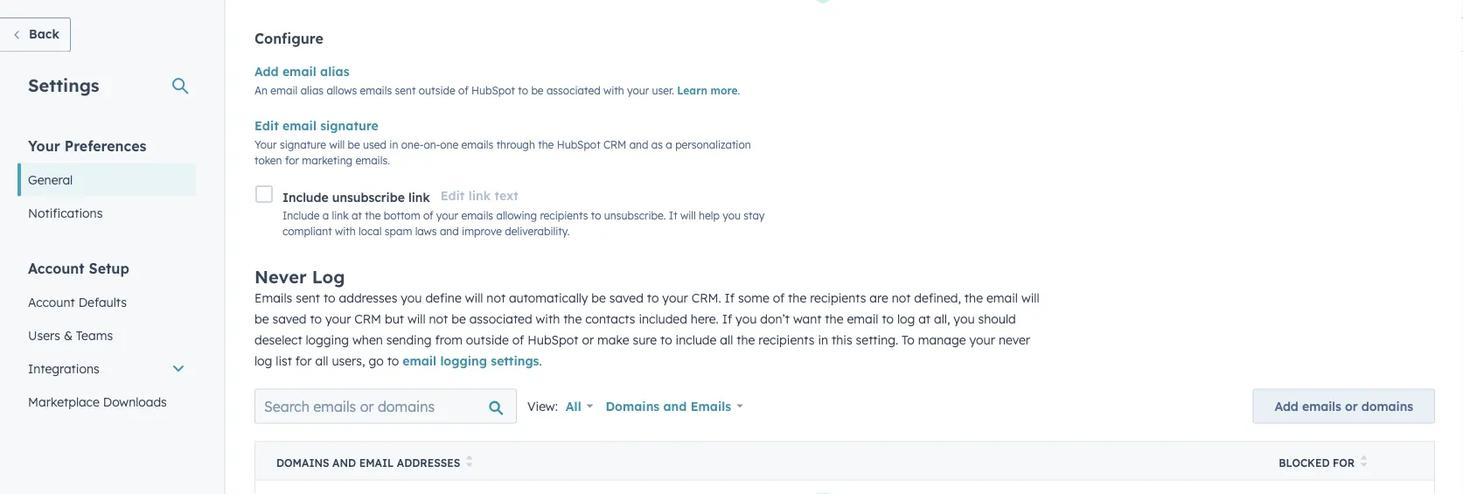Task type: vqa. For each thing, say whether or not it's contained in the screenshot.
the Slide associated with Slide in right box
no



Task type: describe. For each thing, give the bounding box(es) containing it.
preferences
[[64, 137, 146, 154]]

here.
[[691, 311, 719, 326]]

will inside the edit email signature your signature will be used in one-on-one emails through the hubspot crm and as a personalization token for marketing emails.
[[329, 138, 345, 151]]

never
[[255, 265, 307, 287]]

hubspot inside the edit email signature your signature will be used in one-on-one emails through the hubspot crm and as a personalization token for marketing emails.
[[557, 138, 601, 151]]

used
[[363, 138, 387, 151]]

email up the should on the bottom right
[[987, 290, 1018, 305]]

back
[[29, 26, 59, 42]]

go
[[369, 353, 384, 368]]

&
[[64, 328, 73, 343]]

emails inside add email alias an email alias allows emails sent outside of hubspot to be associated with your user. learn more .
[[360, 84, 392, 97]]

include inside edit link text include a link at the bottom of your emails allowing recipients to unsubscribe. it will help you stay compliant with local spam laws and improve deliverability.
[[283, 209, 320, 222]]

configure
[[255, 30, 324, 47]]

through
[[497, 138, 535, 151]]

a inside edit link text include a link at the bottom of your emails allowing recipients to unsubscribe. it will help you stay compliant with local spam laws and improve deliverability.
[[323, 209, 329, 222]]

list
[[276, 353, 292, 368]]

setup
[[89, 259, 129, 277]]

or inside emails sent to addresses you define will not automatically be saved to your crm. if some of the recipients are not defined, the email will be saved to your crm but will not be associated with the contacts included here. if you don't want the email to log at all, you should deselect logging when sending from outside of hubspot or make sure to include all the recipients in this setting. to manage your never log list for all users, go to
[[582, 332, 594, 347]]

emails sent to addresses you define will not automatically be saved to your crm. if some of the recipients are not defined, the email will be saved to your crm but will not be associated with the contacts included here. if you don't want the email to log at all, you should deselect logging when sending from outside of hubspot or make sure to include all the recipients in this setting. to manage your never log list for all users, go to
[[255, 290, 1040, 368]]

include
[[676, 332, 717, 347]]

with inside emails sent to addresses you define will not automatically be saved to your crm. if some of the recipients are not defined, the email will be saved to your crm but will not be associated with the contacts included here. if you don't want the email to log at all, you should deselect logging when sending from outside of hubspot or make sure to include all the recipients in this setting. to manage your never log list for all users, go to
[[536, 311, 560, 326]]

sure
[[633, 332, 657, 347]]

general
[[28, 172, 73, 187]]

outside inside emails sent to addresses you define will not automatically be saved to your crm. if some of the recipients are not defined, the email will be saved to your crm but will not be associated with the contacts included here. if you don't want the email to log at all, you should deselect logging when sending from outside of hubspot or make sure to include all the recipients in this setting. to manage your never log list for all users, go to
[[466, 332, 509, 347]]

users & teams
[[28, 328, 113, 343]]

to inside edit link text include a link at the bottom of your emails allowing recipients to unsubscribe. it will help you stay compliant with local spam laws and improve deliverability.
[[591, 209, 601, 222]]

email logging settings link
[[403, 353, 539, 368]]

and inside edit link text include a link at the bottom of your emails allowing recipients to unsubscribe. it will help you stay compliant with local spam laws and improve deliverability.
[[440, 225, 459, 238]]

1 vertical spatial all
[[315, 353, 328, 368]]

crm inside emails sent to addresses you define will not automatically be saved to your crm. if some of the recipients are not defined, the email will be saved to your crm but will not be associated with the contacts included here. if you don't want the email to log at all, you should deselect logging when sending from outside of hubspot or make sure to include all the recipients in this setting. to manage your never log list for all users, go to
[[355, 311, 381, 326]]

unsubscribe
[[332, 189, 405, 205]]

back link
[[0, 17, 71, 52]]

add email alias button
[[255, 61, 349, 82]]

1 vertical spatial saved
[[272, 311, 307, 326]]

addresses
[[397, 456, 460, 469]]

define
[[425, 290, 462, 305]]

log
[[312, 265, 345, 287]]

add for add emails or domains
[[1275, 398, 1299, 414]]

the down automatically
[[563, 311, 582, 326]]

0 horizontal spatial not
[[429, 311, 448, 326]]

defined,
[[914, 290, 961, 305]]

0 horizontal spatial your
[[28, 137, 60, 154]]

of inside edit link text include a link at the bottom of your emails allowing recipients to unsubscribe. it will help you stay compliant with local spam laws and improve deliverability.
[[423, 209, 433, 222]]

are
[[870, 290, 888, 305]]

spam
[[385, 225, 412, 238]]

hubspot inside add email alias an email alias allows emails sent outside of hubspot to be associated with your user. learn more .
[[472, 84, 515, 97]]

local
[[359, 225, 382, 238]]

press to sort. image
[[1361, 455, 1368, 467]]

edit email signature button
[[255, 115, 379, 136]]

1 vertical spatial logging
[[440, 353, 487, 368]]

user.
[[652, 84, 674, 97]]

marketplace downloads link
[[17, 385, 196, 419]]

email logging settings .
[[403, 353, 542, 368]]

be inside add email alias an email alias allows emails sent outside of hubspot to be associated with your user. learn more .
[[531, 84, 544, 97]]

0 horizontal spatial log
[[255, 353, 272, 368]]

marketing
[[302, 154, 353, 167]]

0 horizontal spatial link
[[332, 209, 349, 222]]

be up from
[[452, 311, 466, 326]]

the up want
[[788, 290, 807, 305]]

email
[[359, 456, 394, 469]]

your up included
[[662, 290, 688, 305]]

include unsubscribe link
[[283, 189, 430, 205]]

domains and email addresses
[[276, 456, 460, 469]]

all button
[[565, 389, 594, 424]]

general link
[[17, 163, 196, 196]]

account defaults
[[28, 294, 127, 310]]

it
[[669, 209, 678, 222]]

edit for email
[[255, 118, 279, 133]]

deselect
[[255, 332, 302, 347]]

and inside the edit email signature your signature will be used in one-on-one emails through the hubspot crm and as a personalization token for marketing emails.
[[629, 138, 649, 151]]

more
[[711, 84, 738, 97]]

laws
[[415, 225, 437, 238]]

addresses
[[339, 290, 397, 305]]

one
[[440, 138, 459, 151]]

account setup element
[[17, 258, 196, 494]]

included
[[639, 311, 687, 326]]

users,
[[332, 353, 365, 368]]

domains and emails
[[606, 398, 731, 414]]

to inside add email alias an email alias allows emails sent outside of hubspot to be associated with your user. learn more .
[[518, 84, 528, 97]]

your inside edit link text include a link at the bottom of your emails allowing recipients to unsubscribe. it will help you stay compliant with local spam laws and improve deliverability.
[[436, 209, 458, 222]]

some
[[738, 290, 770, 305]]

when
[[353, 332, 383, 347]]

in inside the edit email signature your signature will be used in one-on-one emails through the hubspot crm and as a personalization token for marketing emails.
[[390, 138, 398, 151]]

for inside the edit email signature your signature will be used in one-on-one emails through the hubspot crm and as a personalization token for marketing emails.
[[285, 154, 299, 167]]

all,
[[934, 311, 950, 326]]

users
[[28, 328, 60, 343]]

email down sending
[[403, 353, 437, 368]]

domains and email addresses button
[[255, 442, 1258, 480]]

a inside the edit email signature your signature will be used in one-on-one emails through the hubspot crm and as a personalization token for marketing emails.
[[666, 138, 672, 151]]

with inside edit link text include a link at the bottom of your emails allowing recipients to unsubscribe. it will help you stay compliant with local spam laws and improve deliverability.
[[335, 225, 356, 238]]

be up contacts
[[592, 290, 606, 305]]

add emails or domains
[[1275, 398, 1414, 414]]

the up the should on the bottom right
[[965, 290, 983, 305]]

email inside the edit email signature your signature will be used in one-on-one emails through the hubspot crm and as a personalization token for marketing emails.
[[283, 118, 317, 133]]

sent inside add email alias an email alias allows emails sent outside of hubspot to be associated with your user. learn more .
[[395, 84, 416, 97]]

2 horizontal spatial link
[[469, 188, 491, 203]]

or inside add emails or domains button
[[1345, 398, 1358, 414]]

account setup
[[28, 259, 129, 277]]

help
[[699, 209, 720, 222]]

0 vertical spatial all
[[720, 332, 733, 347]]

1 vertical spatial alias
[[301, 84, 324, 97]]

add for add email alias an email alias allows emails sent outside of hubspot to be associated with your user. learn more .
[[255, 64, 279, 79]]

defaults
[[78, 294, 127, 310]]

you down some on the bottom right
[[736, 311, 757, 326]]

on-
[[424, 138, 440, 151]]

1 vertical spatial if
[[722, 311, 732, 326]]

all
[[566, 398, 581, 414]]

automatically
[[509, 290, 588, 305]]

will up never
[[1022, 290, 1040, 305]]

teams
[[76, 328, 113, 343]]

crm inside the edit email signature your signature will be used in one-on-one emails through the hubspot crm and as a personalization token for marketing emails.
[[603, 138, 627, 151]]

allowing
[[496, 209, 537, 222]]

press to sort. image
[[466, 455, 473, 467]]

email down configure
[[282, 64, 316, 79]]

unsubscribe.
[[604, 209, 666, 222]]

your inside add email alias an email alias allows emails sent outside of hubspot to be associated with your user. learn more .
[[627, 84, 649, 97]]

settings
[[491, 353, 539, 368]]

associated inside emails sent to addresses you define will not automatically be saved to your crm. if some of the recipients are not defined, the email will be saved to your crm but will not be associated with the contacts included here. if you don't want the email to log at all, you should deselect logging when sending from outside of hubspot or make sure to include all the recipients in this setting. to manage your never log list for all users, go to
[[469, 311, 532, 326]]

you inside edit link text include a link at the bottom of your emails allowing recipients to unsubscribe. it will help you stay compliant with local spam laws and improve deliverability.
[[723, 209, 741, 222]]

and inside button
[[332, 456, 356, 469]]

domains
[[1362, 398, 1414, 414]]

1 vertical spatial signature
[[280, 138, 326, 151]]

personalization
[[675, 138, 751, 151]]

1 horizontal spatial saved
[[609, 290, 644, 305]]

never
[[999, 332, 1030, 347]]

0 vertical spatial signature
[[320, 118, 379, 133]]

setting.
[[856, 332, 899, 347]]

contacts
[[585, 311, 635, 326]]

integrations
[[28, 361, 99, 376]]

1 horizontal spatial link
[[408, 189, 430, 205]]

for inside emails sent to addresses you define will not automatically be saved to your crm. if some of the recipients are not defined, the email will be saved to your crm but will not be associated with the contacts included here. if you don't want the email to log at all, you should deselect logging when sending from outside of hubspot or make sure to include all the recipients in this setting. to manage your never log list for all users, go to
[[295, 353, 312, 368]]

notifications link
[[17, 196, 196, 230]]



Task type: locate. For each thing, give the bounding box(es) containing it.
0 horizontal spatial sent
[[296, 290, 320, 305]]

2 account from the top
[[28, 294, 75, 310]]

1 horizontal spatial logging
[[440, 353, 487, 368]]

marketplace
[[28, 394, 100, 409]]

1 vertical spatial outside
[[466, 332, 509, 347]]

logging up users,
[[306, 332, 349, 347]]

edit up token
[[255, 118, 279, 133]]

0 horizontal spatial saved
[[272, 311, 307, 326]]

edit up "improve"
[[441, 188, 465, 203]]

0 vertical spatial saved
[[609, 290, 644, 305]]

add
[[255, 64, 279, 79], [1275, 398, 1299, 414]]

hubspot inside emails sent to addresses you define will not automatically be saved to your crm. if some of the recipients are not defined, the email will be saved to your crm but will not be associated with the contacts included here. if you don't want the email to log at all, you should deselect logging when sending from outside of hubspot or make sure to include all the recipients in this setting. to manage your never log list for all users, go to
[[528, 332, 579, 347]]

stay
[[744, 209, 765, 222]]

if
[[725, 290, 735, 305], [722, 311, 732, 326]]

your down the should on the bottom right
[[970, 332, 995, 347]]

1 vertical spatial with
[[335, 225, 356, 238]]

compliant
[[283, 225, 332, 238]]

your down addresses
[[325, 311, 351, 326]]

2 vertical spatial with
[[536, 311, 560, 326]]

1 vertical spatial or
[[1345, 398, 1358, 414]]

associated
[[547, 84, 601, 97], [469, 311, 532, 326]]

0 vertical spatial .
[[738, 84, 740, 97]]

recipients up deliverability.
[[540, 209, 588, 222]]

1 press to sort. element from the left
[[466, 455, 473, 470]]

edit email signature your signature will be used in one-on-one emails through the hubspot crm and as a personalization token for marketing emails.
[[255, 118, 751, 167]]

0 vertical spatial edit
[[255, 118, 279, 133]]

users & teams link
[[17, 319, 196, 352]]

recipients down don't
[[759, 332, 815, 347]]

press to sort. element inside blocked for button
[[1361, 455, 1368, 470]]

emails down include
[[691, 398, 731, 414]]

in
[[390, 138, 398, 151], [818, 332, 828, 347]]

domains and emails button
[[594, 389, 755, 424]]

in inside emails sent to addresses you define will not automatically be saved to your crm. if some of the recipients are not defined, the email will be saved to your crm but will not be associated with the contacts included here. if you don't want the email to log at all, you should deselect logging when sending from outside of hubspot or make sure to include all the recipients in this setting. to manage your never log list for all users, go to
[[818, 332, 828, 347]]

for right token
[[285, 154, 299, 167]]

of up settings
[[512, 332, 524, 347]]

email up setting.
[[847, 311, 879, 326]]

emails up blocked for
[[1302, 398, 1342, 414]]

press to sort. element right 'addresses' on the left of the page
[[466, 455, 473, 470]]

0 vertical spatial domains
[[606, 398, 660, 414]]

and down include
[[663, 398, 687, 414]]

should
[[978, 311, 1016, 326]]

2 include from the top
[[283, 209, 320, 222]]

add inside add emails or domains button
[[1275, 398, 1299, 414]]

0 vertical spatial in
[[390, 138, 398, 151]]

1 vertical spatial add
[[1275, 398, 1299, 414]]

will
[[329, 138, 345, 151], [680, 209, 696, 222], [465, 290, 483, 305], [1022, 290, 1040, 305], [408, 311, 426, 326]]

1 horizontal spatial or
[[1345, 398, 1358, 414]]

with left "user."
[[603, 84, 624, 97]]

0 vertical spatial with
[[603, 84, 624, 97]]

1 vertical spatial crm
[[355, 311, 381, 326]]

will inside edit link text include a link at the bottom of your emails allowing recipients to unsubscribe. it will help you stay compliant with local spam laws and improve deliverability.
[[680, 209, 696, 222]]

0 vertical spatial associated
[[547, 84, 601, 97]]

0 horizontal spatial or
[[582, 332, 594, 347]]

all left users,
[[315, 353, 328, 368]]

domains for domains and emails
[[606, 398, 660, 414]]

for left press to sort. image
[[1333, 456, 1355, 469]]

press to sort. element
[[466, 455, 473, 470], [1361, 455, 1368, 470]]

0 horizontal spatial all
[[315, 353, 328, 368]]

notifications
[[28, 205, 103, 220]]

hubspot up the edit email signature your signature will be used in one-on-one emails through the hubspot crm and as a personalization token for marketing emails.
[[472, 84, 515, 97]]

0 horizontal spatial a
[[323, 209, 329, 222]]

1 include from the top
[[283, 189, 329, 205]]

1 horizontal spatial emails
[[691, 398, 731, 414]]

or
[[582, 332, 594, 347], [1345, 398, 1358, 414]]

1 vertical spatial log
[[255, 353, 272, 368]]

the right the through
[[538, 138, 554, 151]]

1 horizontal spatial add
[[1275, 398, 1299, 414]]

edit link text button
[[441, 185, 519, 206]]

0 vertical spatial logging
[[306, 332, 349, 347]]

0 vertical spatial add
[[255, 64, 279, 79]]

edit for link
[[441, 188, 465, 203]]

a up compliant on the left top of page
[[323, 209, 329, 222]]

0 horizontal spatial in
[[390, 138, 398, 151]]

add up the an
[[255, 64, 279, 79]]

1 horizontal spatial your
[[255, 138, 277, 151]]

1 horizontal spatial at
[[919, 311, 931, 326]]

improve
[[462, 225, 502, 238]]

saved up contacts
[[609, 290, 644, 305]]

1 vertical spatial hubspot
[[557, 138, 601, 151]]

with down automatically
[[536, 311, 560, 326]]

blocked
[[1279, 456, 1330, 469]]

the up local
[[365, 209, 381, 222]]

sent down never log
[[296, 290, 320, 305]]

alias down add email alias button
[[301, 84, 324, 97]]

recipients
[[540, 209, 588, 222], [810, 290, 866, 305], [759, 332, 815, 347]]

domains inside button
[[276, 456, 329, 469]]

0 vertical spatial hubspot
[[472, 84, 515, 97]]

saved
[[609, 290, 644, 305], [272, 311, 307, 326]]

be up deselect
[[255, 311, 269, 326]]

for right list at the bottom left of page
[[295, 353, 312, 368]]

0 horizontal spatial domains
[[276, 456, 329, 469]]

emails up "improve"
[[461, 209, 493, 222]]

your up laws
[[436, 209, 458, 222]]

outside up on- on the top left of page
[[419, 84, 456, 97]]

you up "but"
[[401, 290, 422, 305]]

emails
[[255, 290, 292, 305], [691, 398, 731, 414]]

of
[[458, 84, 469, 97], [423, 209, 433, 222], [773, 290, 785, 305], [512, 332, 524, 347]]

press to sort. element right blocked for
[[1361, 455, 1368, 470]]

to
[[902, 332, 915, 347]]

for
[[285, 154, 299, 167], [295, 353, 312, 368], [1333, 456, 1355, 469]]

hubspot down automatically
[[528, 332, 579, 347]]

2 vertical spatial for
[[1333, 456, 1355, 469]]

. inside add email alias an email alias allows emails sent outside of hubspot to be associated with your user. learn more .
[[738, 84, 740, 97]]

alias
[[320, 64, 349, 79], [301, 84, 324, 97]]

0 horizontal spatial .
[[539, 353, 542, 368]]

in left this
[[818, 332, 828, 347]]

will up marketing
[[329, 138, 345, 151]]

one-
[[401, 138, 424, 151]]

0 vertical spatial recipients
[[540, 209, 588, 222]]

1 horizontal spatial log
[[897, 311, 915, 326]]

edit inside the edit email signature your signature will be used in one-on-one emails through the hubspot crm and as a personalization token for marketing emails.
[[255, 118, 279, 133]]

1 horizontal spatial crm
[[603, 138, 627, 151]]

crm left as
[[603, 138, 627, 151]]

will right define
[[465, 290, 483, 305]]

0 horizontal spatial at
[[352, 209, 362, 222]]

account up the users
[[28, 294, 75, 310]]

the inside edit link text include a link at the bottom of your emails allowing recipients to unsubscribe. it will help you stay compliant with local spam laws and improve deliverability.
[[365, 209, 381, 222]]

the
[[538, 138, 554, 151], [365, 209, 381, 222], [788, 290, 807, 305], [965, 290, 983, 305], [563, 311, 582, 326], [825, 311, 844, 326], [737, 332, 755, 347]]

add up blocked
[[1275, 398, 1299, 414]]

bottom
[[384, 209, 420, 222]]

add inside add email alias an email alias allows emails sent outside of hubspot to be associated with your user. learn more .
[[255, 64, 279, 79]]

and left email
[[332, 456, 356, 469]]

1 horizontal spatial domains
[[606, 398, 660, 414]]

1 horizontal spatial edit
[[441, 188, 465, 203]]

edit inside edit link text include a link at the bottom of your emails allowing recipients to unsubscribe. it will help you stay compliant with local spam laws and improve deliverability.
[[441, 188, 465, 203]]

the up this
[[825, 311, 844, 326]]

not right are
[[892, 290, 911, 305]]

link down include unsubscribe link
[[332, 209, 349, 222]]

1 vertical spatial emails
[[691, 398, 731, 414]]

recipients inside edit link text include a link at the bottom of your emails allowing recipients to unsubscribe. it will help you stay compliant with local spam laws and improve deliverability.
[[540, 209, 588, 222]]

a
[[666, 138, 672, 151], [323, 209, 329, 222]]

0 horizontal spatial associated
[[469, 311, 532, 326]]

learn
[[677, 84, 708, 97]]

0 vertical spatial outside
[[419, 84, 456, 97]]

as
[[651, 138, 663, 151]]

1 vertical spatial edit
[[441, 188, 465, 203]]

0 vertical spatial if
[[725, 290, 735, 305]]

include
[[283, 189, 329, 205], [283, 209, 320, 222]]

1 horizontal spatial press to sort. element
[[1361, 455, 1368, 470]]

a right as
[[666, 138, 672, 151]]

link left text
[[469, 188, 491, 203]]

and
[[629, 138, 649, 151], [440, 225, 459, 238], [663, 398, 687, 414], [332, 456, 356, 469]]

log left list at the bottom left of page
[[255, 353, 272, 368]]

0 horizontal spatial add
[[255, 64, 279, 79]]

emails right one
[[461, 138, 494, 151]]

will right it
[[680, 209, 696, 222]]

blocked for button
[[1258, 442, 1435, 480]]

press to sort. element inside 'domains and email addresses' button
[[466, 455, 473, 470]]

want
[[793, 311, 822, 326]]

if right crm. on the left of the page
[[725, 290, 735, 305]]

0 horizontal spatial outside
[[419, 84, 456, 97]]

edit link text include a link at the bottom of your emails allowing recipients to unsubscribe. it will help you stay compliant with local spam laws and improve deliverability.
[[283, 188, 765, 238]]

signature up used in the top of the page
[[320, 118, 379, 133]]

2 vertical spatial hubspot
[[528, 332, 579, 347]]

1 vertical spatial sent
[[296, 290, 320, 305]]

sent inside emails sent to addresses you define will not automatically be saved to your crm. if some of the recipients are not defined, the email will be saved to your crm but will not be associated with the contacts included here. if you don't want the email to log at all, you should deselect logging when sending from outside of hubspot or make sure to include all the recipients in this setting. to manage your never log list for all users, go to
[[296, 290, 320, 305]]

0 vertical spatial log
[[897, 311, 915, 326]]

for inside button
[[1333, 456, 1355, 469]]

of up laws
[[423, 209, 433, 222]]

at inside emails sent to addresses you define will not automatically be saved to your crm. if some of the recipients are not defined, the email will be saved to your crm but will not be associated with the contacts included here. if you don't want the email to log at all, you should deselect logging when sending from outside of hubspot or make sure to include all the recipients in this setting. to manage your never log list for all users, go to
[[919, 311, 931, 326]]

with inside add email alias an email alias allows emails sent outside of hubspot to be associated with your user. learn more .
[[603, 84, 624, 97]]

0 vertical spatial alias
[[320, 64, 349, 79]]

your preferences element
[[17, 136, 196, 230]]

not left automatically
[[487, 290, 506, 305]]

domains right all popup button
[[606, 398, 660, 414]]

0 vertical spatial for
[[285, 154, 299, 167]]

emails inside the edit email signature your signature will be used in one-on-one emails through the hubspot crm and as a personalization token for marketing emails.
[[461, 138, 494, 151]]

crm down addresses
[[355, 311, 381, 326]]

logging down from
[[440, 353, 487, 368]]

you
[[723, 209, 741, 222], [401, 290, 422, 305], [736, 311, 757, 326], [954, 311, 975, 326]]

not
[[487, 290, 506, 305], [892, 290, 911, 305], [429, 311, 448, 326]]

0 horizontal spatial with
[[335, 225, 356, 238]]

0 vertical spatial emails
[[255, 290, 292, 305]]

emails inside edit link text include a link at the bottom of your emails allowing recipients to unsubscribe. it will help you stay compliant with local spam laws and improve deliverability.
[[461, 209, 493, 222]]

view:
[[527, 398, 558, 414]]

press to sort. element for domains and email addresses
[[466, 455, 473, 470]]

be inside the edit email signature your signature will be used in one-on-one emails through the hubspot crm and as a personalization token for marketing emails.
[[348, 138, 360, 151]]

domains inside popup button
[[606, 398, 660, 414]]

of up one
[[458, 84, 469, 97]]

at inside edit link text include a link at the bottom of your emails allowing recipients to unsubscribe. it will help you stay compliant with local spam laws and improve deliverability.
[[352, 209, 362, 222]]

0 vertical spatial or
[[582, 332, 594, 347]]

. up view:
[[539, 353, 542, 368]]

Search emails or domains search field
[[255, 389, 517, 424]]

logging inside emails sent to addresses you define will not automatically be saved to your crm. if some of the recipients are not defined, the email will be saved to your crm but will not be associated with the contacts included here. if you don't want the email to log at all, you should deselect logging when sending from outside of hubspot or make sure to include all the recipients in this setting. to manage your never log list for all users, go to
[[306, 332, 349, 347]]

alias up allows at top
[[320, 64, 349, 79]]

logging
[[306, 332, 349, 347], [440, 353, 487, 368]]

make
[[597, 332, 629, 347]]

in left one-
[[390, 138, 398, 151]]

0 vertical spatial crm
[[603, 138, 627, 151]]

and right laws
[[440, 225, 459, 238]]

never log
[[255, 265, 345, 287]]

crm.
[[692, 290, 721, 305]]

1 horizontal spatial associated
[[547, 84, 601, 97]]

of up don't
[[773, 290, 785, 305]]

log
[[897, 311, 915, 326], [255, 353, 272, 368]]

will right "but"
[[408, 311, 426, 326]]

all right include
[[720, 332, 733, 347]]

1 vertical spatial .
[[539, 353, 542, 368]]

1 horizontal spatial not
[[487, 290, 506, 305]]

and inside popup button
[[663, 398, 687, 414]]

1 horizontal spatial outside
[[466, 332, 509, 347]]

1 vertical spatial for
[[295, 353, 312, 368]]

your left "user."
[[627, 84, 649, 97]]

you right help
[[723, 209, 741, 222]]

2 horizontal spatial with
[[603, 84, 624, 97]]

.
[[738, 84, 740, 97], [539, 353, 542, 368]]

and left as
[[629, 138, 649, 151]]

account for account defaults
[[28, 294, 75, 310]]

log up to
[[897, 311, 915, 326]]

1 vertical spatial in
[[818, 332, 828, 347]]

emails.
[[356, 154, 390, 167]]

saved up deselect
[[272, 311, 307, 326]]

0 vertical spatial account
[[28, 259, 85, 277]]

domains for domains and email addresses
[[276, 456, 329, 469]]

emails right allows at top
[[360, 84, 392, 97]]

1 vertical spatial at
[[919, 311, 931, 326]]

not down define
[[429, 311, 448, 326]]

1 horizontal spatial .
[[738, 84, 740, 97]]

1 horizontal spatial in
[[818, 332, 828, 347]]

associated inside add email alias an email alias allows emails sent outside of hubspot to be associated with your user. learn more .
[[547, 84, 601, 97]]

0 vertical spatial a
[[666, 138, 672, 151]]

signature down "edit email signature" button
[[280, 138, 326, 151]]

at down include unsubscribe link
[[352, 209, 362, 222]]

email
[[282, 64, 316, 79], [271, 84, 298, 97], [283, 118, 317, 133], [987, 290, 1018, 305], [847, 311, 879, 326], [403, 353, 437, 368]]

sending
[[386, 332, 432, 347]]

account defaults link
[[17, 286, 196, 319]]

the down some on the bottom right
[[737, 332, 755, 347]]

0 horizontal spatial crm
[[355, 311, 381, 326]]

emails down never at the left
[[255, 290, 292, 305]]

sent up one-
[[395, 84, 416, 97]]

or left domains on the bottom right of the page
[[1345, 398, 1358, 414]]

account
[[28, 259, 85, 277], [28, 294, 75, 310]]

allows
[[327, 84, 357, 97]]

you right all,
[[954, 311, 975, 326]]

0 vertical spatial at
[[352, 209, 362, 222]]

email right the an
[[271, 84, 298, 97]]

the inside the edit email signature your signature will be used in one-on-one emails through the hubspot crm and as a personalization token for marketing emails.
[[538, 138, 554, 151]]

from
[[435, 332, 463, 347]]

downloads
[[103, 394, 167, 409]]

your inside the edit email signature your signature will be used in one-on-one emails through the hubspot crm and as a personalization token for marketing emails.
[[255, 138, 277, 151]]

1 horizontal spatial sent
[[395, 84, 416, 97]]

press to sort. element for blocked for
[[1361, 455, 1368, 470]]

1 account from the top
[[28, 259, 85, 277]]

account up account defaults
[[28, 259, 85, 277]]

1 vertical spatial account
[[28, 294, 75, 310]]

2 press to sort. element from the left
[[1361, 455, 1368, 470]]

1 vertical spatial domains
[[276, 456, 329, 469]]

be left used in the top of the page
[[348, 138, 360, 151]]

0 vertical spatial sent
[[395, 84, 416, 97]]

recipients up want
[[810, 290, 866, 305]]

1 vertical spatial a
[[323, 209, 329, 222]]

integrations button
[[17, 352, 196, 385]]

hubspot
[[472, 84, 515, 97], [557, 138, 601, 151], [528, 332, 579, 347]]

2 vertical spatial recipients
[[759, 332, 815, 347]]

0 horizontal spatial emails
[[255, 290, 292, 305]]

0 horizontal spatial press to sort. element
[[466, 455, 473, 470]]

0 horizontal spatial logging
[[306, 332, 349, 347]]

emails inside button
[[1302, 398, 1342, 414]]

outside inside add email alias an email alias allows emails sent outside of hubspot to be associated with your user. learn more .
[[419, 84, 456, 97]]

or left make
[[582, 332, 594, 347]]

blocked for
[[1279, 456, 1355, 469]]

emails inside emails sent to addresses you define will not automatically be saved to your crm. if some of the recipients are not defined, the email will be saved to your crm but will not be associated with the contacts included here. if you don't want the email to log at all, you should deselect logging when sending from outside of hubspot or make sure to include all the recipients in this setting. to manage your never log list for all users, go to
[[255, 290, 292, 305]]

account for account setup
[[28, 259, 85, 277]]

domains left email
[[276, 456, 329, 469]]

of inside add email alias an email alias allows emails sent outside of hubspot to be associated with your user. learn more .
[[458, 84, 469, 97]]

with left local
[[335, 225, 356, 238]]

email up marketing
[[283, 118, 317, 133]]

at left all,
[[919, 311, 931, 326]]

be up the through
[[531, 84, 544, 97]]

2 horizontal spatial not
[[892, 290, 911, 305]]

your up general
[[28, 137, 60, 154]]

this
[[832, 332, 853, 347]]

learn more link
[[677, 84, 738, 97]]

add email alias an email alias allows emails sent outside of hubspot to be associated with your user. learn more .
[[255, 64, 740, 97]]

1 horizontal spatial with
[[536, 311, 560, 326]]

settings
[[28, 74, 99, 96]]

0 horizontal spatial edit
[[255, 118, 279, 133]]

1 vertical spatial associated
[[469, 311, 532, 326]]

emails inside popup button
[[691, 398, 731, 414]]

your
[[627, 84, 649, 97], [436, 209, 458, 222], [662, 290, 688, 305], [325, 311, 351, 326], [970, 332, 995, 347]]

1 horizontal spatial all
[[720, 332, 733, 347]]

0 vertical spatial include
[[283, 189, 329, 205]]

outside up email logging settings .
[[466, 332, 509, 347]]

an
[[255, 84, 268, 97]]

1 vertical spatial recipients
[[810, 290, 866, 305]]



